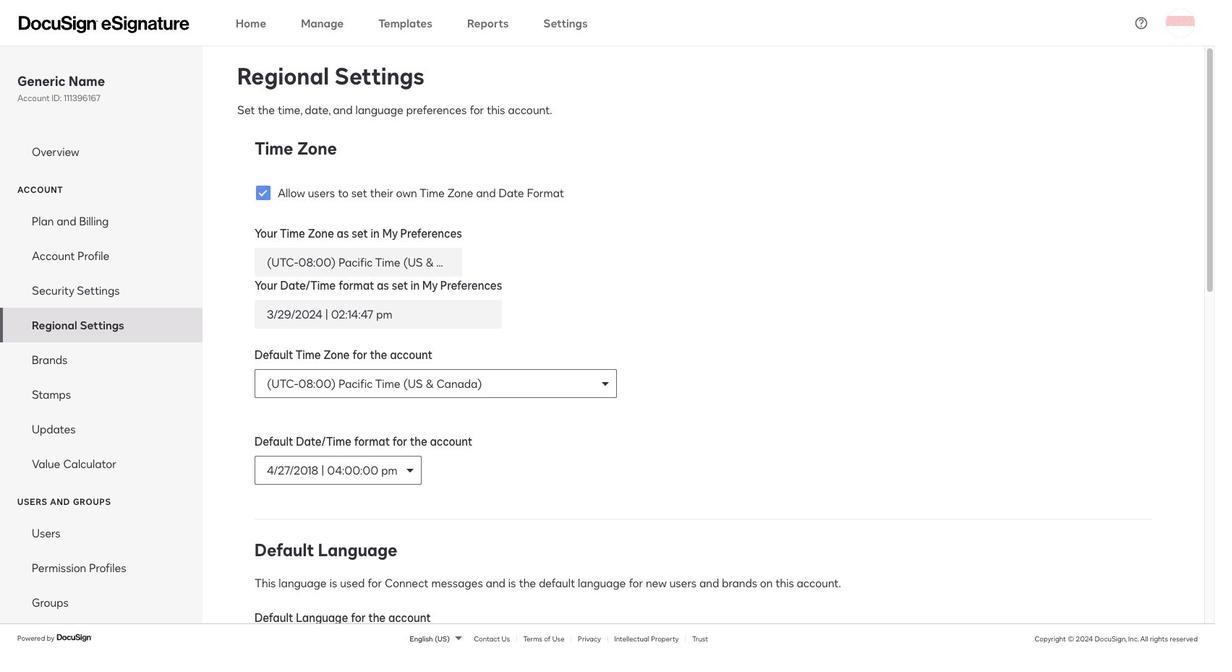 Task type: vqa. For each thing, say whether or not it's contained in the screenshot.
Enter name text field
no



Task type: describe. For each thing, give the bounding box(es) containing it.
docusign image
[[57, 633, 93, 645]]

account element
[[0, 204, 203, 482]]

docusign admin image
[[19, 16, 190, 33]]



Task type: locate. For each thing, give the bounding box(es) containing it.
your uploaded profile image image
[[1166, 8, 1195, 37]]

users and groups element
[[0, 517, 203, 621]]

None text field
[[255, 249, 461, 276]]

None text field
[[255, 301, 502, 328]]



